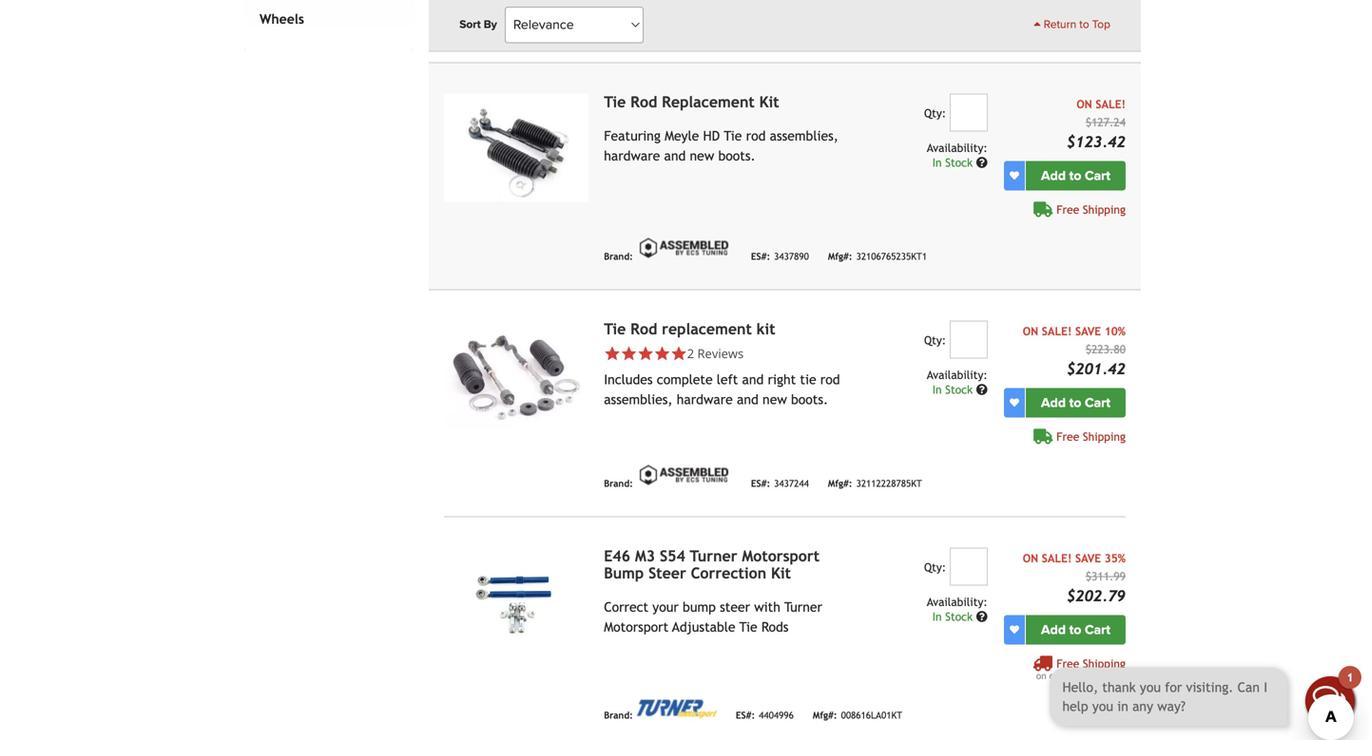 Task type: locate. For each thing, give the bounding box(es) containing it.
1 horizontal spatial rod
[[820, 372, 840, 387]]

tie inside correct your bump steer with turner motorsport adjustable tie rods
[[739, 620, 758, 635]]

1 vertical spatial add to wish list image
[[1010, 398, 1019, 408]]

turner motorsport - corporate logo image down adjustable
[[637, 700, 717, 719]]

3 add from the top
[[1041, 622, 1066, 638]]

featuring meyle hd tie rod assemblies, hardware and new boots.
[[604, 128, 839, 163]]

tie down steer
[[739, 620, 758, 635]]

wheels
[[260, 11, 304, 26]]

1 qty: from the top
[[924, 106, 946, 120]]

1 vertical spatial boots.
[[791, 392, 828, 407]]

free inside free shipping on orders $49 and up
[[1057, 657, 1080, 671]]

motorsport up "with"
[[742, 547, 820, 565]]

cart for $202.79
[[1085, 622, 1111, 638]]

3 free from the top
[[1057, 657, 1080, 671]]

qty: for e46 m3 s54 turner motorsport bump steer correction kit
[[924, 561, 946, 574]]

steer
[[720, 600, 750, 615]]

turner up rods
[[784, 600, 823, 615]]

free right the on
[[1057, 657, 1080, 671]]

1 rod from the top
[[631, 93, 657, 111]]

add to cart button down $201.42
[[1026, 388, 1126, 418]]

2 qty: from the top
[[924, 334, 946, 347]]

sale! inside on sale!                         save 35% $311.99 $202.79
[[1042, 552, 1072, 565]]

1 in from the top
[[933, 156, 942, 169]]

1 vertical spatial turner motorsport - corporate logo image
[[637, 700, 717, 719]]

cart
[[1085, 168, 1111, 184], [1085, 395, 1111, 411], [1085, 622, 1111, 638]]

0 vertical spatial stock
[[945, 156, 973, 169]]

s54
[[660, 547, 686, 565]]

1 cart from the top
[[1085, 168, 1111, 184]]

includes
[[604, 372, 653, 387]]

free shipping on orders $49 and up
[[1036, 657, 1126, 682]]

assembled by ecs - corporate logo image up tie rod replacement kit link
[[637, 236, 732, 260]]

add to cart down $123.42
[[1041, 168, 1111, 184]]

add for $201.42
[[1041, 395, 1066, 411]]

save
[[1075, 324, 1101, 338], [1075, 552, 1101, 565]]

caret up image
[[1034, 18, 1041, 29]]

2 assembled by ecs - corporate logo image from the top
[[637, 463, 732, 487]]

1 horizontal spatial turner
[[784, 600, 823, 615]]

1 vertical spatial add to cart button
[[1026, 388, 1126, 418]]

0 vertical spatial assembled by ecs - corporate logo image
[[637, 236, 732, 260]]

to up free shipping on orders $49 and up
[[1069, 622, 1082, 638]]

question circle image for tie rod replacement kit
[[976, 384, 988, 395]]

2 cart from the top
[[1085, 395, 1111, 411]]

cart down $201.42
[[1085, 395, 1111, 411]]

0 vertical spatial save
[[1075, 324, 1101, 338]]

by
[[484, 18, 497, 31]]

in stock for 35%
[[933, 610, 976, 624]]

1 horizontal spatial assemblies,
[[770, 128, 839, 143]]

assemblies,
[[770, 128, 839, 143], [604, 392, 673, 407]]

on
[[1036, 671, 1047, 682]]

on sale!                         save 10% $223.80 $201.42
[[1023, 324, 1126, 378]]

0 vertical spatial free
[[1057, 203, 1080, 216]]

2 brand: from the top
[[604, 251, 633, 262]]

32106765235kt1
[[856, 251, 927, 262]]

1 vertical spatial stock
[[945, 383, 973, 396]]

m3
[[635, 547, 655, 565]]

qty: for tie rod replacement kit
[[924, 334, 946, 347]]

2 stock from the top
[[945, 383, 973, 396]]

save up $223.80
[[1075, 324, 1101, 338]]

2 vertical spatial in stock
[[933, 610, 976, 624]]

new down 'right'
[[763, 392, 787, 407]]

1 free from the top
[[1057, 203, 1080, 216]]

availability:
[[927, 141, 988, 154], [927, 368, 988, 382], [927, 596, 988, 609]]

tie rod replacement kit link
[[604, 320, 775, 338]]

to down $123.42
[[1069, 168, 1082, 184]]

3 in stock from the top
[[933, 610, 976, 624]]

2 vertical spatial mfg#:
[[813, 710, 837, 721]]

1 vertical spatial new
[[763, 392, 787, 407]]

1 vertical spatial kit
[[771, 565, 791, 582]]

2 add to cart from the top
[[1041, 395, 1111, 411]]

0 vertical spatial hardware
[[604, 148, 660, 163]]

motorsport inside correct your bump steer with turner motorsport adjustable tie rods
[[604, 620, 669, 635]]

None number field
[[950, 93, 988, 131], [950, 321, 988, 359], [950, 548, 988, 586], [950, 93, 988, 131], [950, 321, 988, 359], [950, 548, 988, 586]]

0 vertical spatial motorsport
[[742, 547, 820, 565]]

cart down $123.42
[[1085, 168, 1111, 184]]

1 vertical spatial question circle image
[[976, 611, 988, 623]]

kit inside the e46 m3 s54 turner motorsport bump steer correction kit
[[771, 565, 791, 582]]

turner
[[690, 547, 737, 565], [784, 600, 823, 615]]

add to wish list image
[[1010, 171, 1019, 180], [1010, 398, 1019, 408]]

and down meyle
[[664, 148, 686, 163]]

1 add to cart from the top
[[1041, 168, 1111, 184]]

rod up includes
[[631, 320, 657, 338]]

in stock for $123.42
[[933, 156, 976, 169]]

1 stock from the top
[[945, 156, 973, 169]]

motorsport inside the e46 m3 s54 turner motorsport bump steer correction kit
[[742, 547, 820, 565]]

on inside on sale!                         save 35% $311.99 $202.79
[[1023, 552, 1039, 565]]

boots.
[[718, 148, 756, 163], [791, 392, 828, 407]]

in stock
[[933, 156, 976, 169], [933, 383, 976, 396], [933, 610, 976, 624]]

on up $127.24
[[1077, 97, 1092, 111]]

sale!
[[1096, 97, 1126, 111], [1042, 324, 1072, 338], [1042, 552, 1072, 565]]

add to cart up free shipping on orders $49 and up
[[1041, 622, 1111, 638]]

hardware down featuring
[[604, 148, 660, 163]]

hardware inside featuring meyle hd tie rod assemblies, hardware and new boots.
[[604, 148, 660, 163]]

on inside on sale! $127.24 $123.42
[[1077, 97, 1092, 111]]

1 vertical spatial turner
[[784, 600, 823, 615]]

tie up includes
[[604, 320, 626, 338]]

mfg#:
[[828, 251, 853, 262], [828, 478, 853, 489], [813, 710, 837, 721]]

2 2 reviews link from the left
[[687, 345, 744, 362]]

tie right hd
[[724, 128, 742, 143]]

2 vertical spatial availability:
[[927, 596, 988, 609]]

2 free from the top
[[1057, 430, 1080, 443]]

1 vertical spatial mfg#:
[[828, 478, 853, 489]]

3437890
[[774, 251, 809, 262]]

availability: for $123.42
[[927, 141, 988, 154]]

rod
[[746, 128, 766, 143], [820, 372, 840, 387]]

sale! up $201.42
[[1042, 324, 1072, 338]]

0 vertical spatial shipping
[[1083, 203, 1126, 216]]

1 question circle image from the top
[[976, 384, 988, 395]]

1 vertical spatial cart
[[1085, 395, 1111, 411]]

add to cart down $201.42
[[1041, 395, 1111, 411]]

1 vertical spatial hardware
[[677, 392, 733, 407]]

mfg#: for tie rod replacement kit
[[828, 478, 853, 489]]

2 vertical spatial on
[[1023, 552, 1039, 565]]

bump
[[604, 565, 644, 582]]

2 vertical spatial qty:
[[924, 561, 946, 574]]

mfg#: right 3437890
[[828, 251, 853, 262]]

0 horizontal spatial new
[[690, 148, 714, 163]]

tie
[[800, 372, 816, 387]]

2 vertical spatial shipping
[[1083, 657, 1126, 671]]

on left 35%
[[1023, 552, 1039, 565]]

3 availability: from the top
[[927, 596, 988, 609]]

motorsport down correct
[[604, 620, 669, 635]]

boots. down hd
[[718, 148, 756, 163]]

1 vertical spatial sale!
[[1042, 324, 1072, 338]]

add to cart button up free shipping on orders $49 and up
[[1026, 615, 1126, 645]]

2 vertical spatial add
[[1041, 622, 1066, 638]]

tie inside featuring meyle hd tie rod assemblies, hardware and new boots.
[[724, 128, 742, 143]]

2 vertical spatial sale!
[[1042, 552, 1072, 565]]

0 vertical spatial kit
[[759, 93, 779, 111]]

e46 m3 s54 turner motorsport bump steer correction kit link
[[604, 547, 820, 582]]

save inside on sale!                         save 10% $223.80 $201.42
[[1075, 324, 1101, 338]]

2 turner motorsport - corporate logo image from the top
[[637, 700, 717, 719]]

0 horizontal spatial hardware
[[604, 148, 660, 163]]

boots. down the 'tie'
[[791, 392, 828, 407]]

mfg#: 32112228785kt
[[828, 478, 922, 489]]

1 availability: from the top
[[927, 141, 988, 154]]

2 vertical spatial cart
[[1085, 622, 1111, 638]]

0 vertical spatial availability:
[[927, 141, 988, 154]]

sale! up $127.24
[[1096, 97, 1126, 111]]

free down $201.42
[[1057, 430, 1080, 443]]

left
[[717, 372, 738, 387]]

2 vertical spatial in
[[933, 610, 942, 624]]

turner motorsport - corporate logo image up tie rod replacement kit link
[[637, 14, 717, 33]]

steer
[[649, 565, 686, 582]]

rod right hd
[[746, 128, 766, 143]]

0 vertical spatial turner motorsport - corporate logo image
[[637, 14, 717, 33]]

star image
[[604, 345, 621, 362], [621, 345, 637, 362], [671, 345, 687, 362]]

star image
[[637, 345, 654, 362], [654, 345, 671, 362]]

add to cart
[[1041, 168, 1111, 184], [1041, 395, 1111, 411], [1041, 622, 1111, 638]]

1 vertical spatial add to cart
[[1041, 395, 1111, 411]]

es#3437244 - 32112228785kt - tie rod replacement kit - includes complete left and right tie rod assemblies, hardware and new boots. - assembled by ecs - bmw image
[[444, 321, 589, 429]]

1 vertical spatial availability:
[[927, 368, 988, 382]]

on
[[1077, 97, 1092, 111], [1023, 324, 1039, 338], [1023, 552, 1039, 565]]

add to cart button
[[1026, 161, 1126, 190], [1026, 388, 1126, 418], [1026, 615, 1126, 645]]

1 horizontal spatial new
[[763, 392, 787, 407]]

1 add to cart button from the top
[[1026, 161, 1126, 190]]

0 vertical spatial add to cart button
[[1026, 161, 1126, 190]]

3 brand: from the top
[[604, 478, 633, 489]]

0 vertical spatial turner
[[690, 547, 737, 565]]

add for $202.79
[[1041, 622, 1066, 638]]

free shipping
[[1057, 203, 1126, 216], [1057, 430, 1126, 443]]

3 qty: from the top
[[924, 561, 946, 574]]

your
[[653, 600, 679, 615]]

kit up "with"
[[771, 565, 791, 582]]

turner right s54
[[690, 547, 737, 565]]

sort by
[[459, 18, 497, 31]]

0 vertical spatial new
[[690, 148, 714, 163]]

0 vertical spatial rod
[[631, 93, 657, 111]]

add for $123.42
[[1041, 168, 1066, 184]]

2 vertical spatial add to cart
[[1041, 622, 1111, 638]]

0 horizontal spatial motorsport
[[604, 620, 669, 635]]

hardware
[[604, 148, 660, 163], [677, 392, 733, 407]]

1 save from the top
[[1075, 324, 1101, 338]]

1 vertical spatial qty:
[[924, 334, 946, 347]]

3 stock from the top
[[945, 610, 973, 624]]

star image left 2
[[654, 345, 671, 362]]

shipping down $123.42
[[1083, 203, 1126, 216]]

tie
[[604, 93, 626, 111], [724, 128, 742, 143], [604, 320, 626, 338], [739, 620, 758, 635]]

to for 10%
[[1069, 395, 1082, 411]]

0 vertical spatial rod
[[746, 128, 766, 143]]

rod
[[631, 93, 657, 111], [631, 320, 657, 338]]

0 vertical spatial in
[[933, 156, 942, 169]]

es#: left 4404996
[[736, 710, 755, 721]]

star image up includes
[[637, 345, 654, 362]]

1 vertical spatial add
[[1041, 395, 1066, 411]]

1 vertical spatial assembled by ecs - corporate logo image
[[637, 463, 732, 487]]

es#: for turner
[[736, 710, 755, 721]]

and left up
[[1097, 671, 1113, 682]]

to down $201.42
[[1069, 395, 1082, 411]]

$49
[[1079, 671, 1094, 682]]

brand:
[[604, 24, 633, 35], [604, 251, 633, 262], [604, 478, 633, 489], [604, 710, 633, 721]]

es#: left '3437244'
[[751, 478, 770, 489]]

hardware down complete
[[677, 392, 733, 407]]

cart down $202.79
[[1085, 622, 1111, 638]]

rod for replacement
[[631, 320, 657, 338]]

2 vertical spatial add to cart button
[[1026, 615, 1126, 645]]

0 horizontal spatial turner
[[690, 547, 737, 565]]

on inside on sale!                         save 10% $223.80 $201.42
[[1023, 324, 1039, 338]]

1 vertical spatial in
[[933, 383, 942, 396]]

turner motorsport - corporate logo image
[[637, 14, 717, 33], [637, 700, 717, 719]]

shipping right the orders
[[1083, 657, 1126, 671]]

add to cart button for $123.42
[[1026, 161, 1126, 190]]

free shipping down $201.42
[[1057, 430, 1126, 443]]

sale! up $202.79
[[1042, 552, 1072, 565]]

2 add to cart button from the top
[[1026, 388, 1126, 418]]

1 horizontal spatial boots.
[[791, 392, 828, 407]]

mfg#: right '3437244'
[[828, 478, 853, 489]]

brand: for tie rod replacement kit
[[604, 478, 633, 489]]

kit right replacement
[[759, 93, 779, 111]]

shipping inside free shipping on orders $49 and up
[[1083, 657, 1126, 671]]

0 vertical spatial mfg#:
[[828, 251, 853, 262]]

1 vertical spatial shipping
[[1083, 430, 1126, 443]]

on for $123.42
[[1077, 97, 1092, 111]]

free shipping down $123.42
[[1057, 203, 1126, 216]]

1 in stock from the top
[[933, 156, 976, 169]]

new down hd
[[690, 148, 714, 163]]

0 vertical spatial free shipping
[[1057, 203, 1126, 216]]

1 vertical spatial save
[[1075, 552, 1101, 565]]

2 reviews link down replacement
[[687, 345, 744, 362]]

3 add to cart from the top
[[1041, 622, 1111, 638]]

1 vertical spatial rod
[[820, 372, 840, 387]]

assembled by ecs - corporate logo image
[[637, 236, 732, 260], [637, 463, 732, 487]]

correction
[[691, 565, 767, 582]]

sale! inside on sale!                         save 10% $223.80 $201.42
[[1042, 324, 1072, 338]]

add to cart button down $123.42
[[1026, 161, 1126, 190]]

2 add from the top
[[1041, 395, 1066, 411]]

rod up featuring
[[631, 93, 657, 111]]

1 assembled by ecs - corporate logo image from the top
[[637, 236, 732, 260]]

shipping
[[1083, 203, 1126, 216], [1083, 430, 1126, 443], [1083, 657, 1126, 671]]

$223.80
[[1086, 343, 1126, 356]]

e46
[[604, 547, 630, 565]]

0 vertical spatial add to wish list image
[[1010, 171, 1019, 180]]

2 in from the top
[[933, 383, 942, 396]]

0 vertical spatial add
[[1041, 168, 1066, 184]]

2 shipping from the top
[[1083, 430, 1126, 443]]

to left top
[[1080, 18, 1089, 31]]

save inside on sale!                         save 35% $311.99 $202.79
[[1075, 552, 1101, 565]]

new
[[690, 148, 714, 163], [763, 392, 787, 407]]

brand: for e46 m3 s54 turner motorsport bump steer correction kit
[[604, 710, 633, 721]]

add down on sale!                         save 10% $223.80 $201.42
[[1041, 395, 1066, 411]]

3 add to cart button from the top
[[1026, 615, 1126, 645]]

tie up featuring
[[604, 93, 626, 111]]

1 vertical spatial assemblies,
[[604, 392, 673, 407]]

on left 10%
[[1023, 324, 1039, 338]]

boots. inside featuring meyle hd tie rod assemblies, hardware and new boots.
[[718, 148, 756, 163]]

brand: for tie rod replacement kit
[[604, 251, 633, 262]]

mfg#: left "008616la01kt"
[[813, 710, 837, 721]]

2 rod from the top
[[631, 320, 657, 338]]

1 vertical spatial free
[[1057, 430, 1080, 443]]

assemblies, down includes
[[604, 392, 673, 407]]

save up $311.99
[[1075, 552, 1101, 565]]

add right question circle icon
[[1041, 168, 1066, 184]]

2 vertical spatial free
[[1057, 657, 1080, 671]]

0 horizontal spatial boots.
[[718, 148, 756, 163]]

0 vertical spatial on
[[1077, 97, 1092, 111]]

add
[[1041, 168, 1066, 184], [1041, 395, 1066, 411], [1041, 622, 1066, 638]]

assembled by ecs - corporate logo image for replacement
[[637, 236, 732, 260]]

rod inside featuring meyle hd tie rod assemblies, hardware and new boots.
[[746, 128, 766, 143]]

0 vertical spatial question circle image
[[976, 384, 988, 395]]

es#: 4404996
[[736, 710, 794, 721]]

free down $123.42
[[1057, 203, 1080, 216]]

qty:
[[924, 106, 946, 120], [924, 334, 946, 347], [924, 561, 946, 574]]

1 vertical spatial in stock
[[933, 383, 976, 396]]

0 horizontal spatial rod
[[746, 128, 766, 143]]

2 free shipping from the top
[[1057, 430, 1126, 443]]

correct your bump steer with turner motorsport adjustable tie rods
[[604, 600, 823, 635]]

0 vertical spatial in stock
[[933, 156, 976, 169]]

1 add to wish list image from the top
[[1010, 171, 1019, 180]]

4 brand: from the top
[[604, 710, 633, 721]]

2
[[687, 345, 694, 362]]

1 vertical spatial on
[[1023, 324, 1039, 338]]

correct
[[604, 600, 649, 615]]

and
[[664, 148, 686, 163], [742, 372, 764, 387], [737, 392, 759, 407], [1097, 671, 1113, 682]]

sale! inside on sale! $127.24 $123.42
[[1096, 97, 1126, 111]]

2 vertical spatial es#:
[[736, 710, 755, 721]]

3 shipping from the top
[[1083, 657, 1126, 671]]

free
[[1057, 203, 1080, 216], [1057, 430, 1080, 443], [1057, 657, 1080, 671]]

on for $201.42
[[1023, 324, 1039, 338]]

2 save from the top
[[1075, 552, 1101, 565]]

0 vertical spatial add to cart
[[1041, 168, 1111, 184]]

question circle image
[[976, 384, 988, 395], [976, 611, 988, 623]]

assemblies, right hd
[[770, 128, 839, 143]]

1 shipping from the top
[[1083, 203, 1126, 216]]

boots. inside includes complete left and right tie rod assemblies, hardware and new boots.
[[791, 392, 828, 407]]

1 free shipping from the top
[[1057, 203, 1126, 216]]

es#: for kit
[[751, 251, 770, 262]]

add right add to wish list image
[[1041, 622, 1066, 638]]

0 vertical spatial boots.
[[718, 148, 756, 163]]

question circle image for e46 m3 s54 turner motorsport bump steer correction kit
[[976, 611, 988, 623]]

1 add from the top
[[1041, 168, 1066, 184]]

assembled by ecs - corporate logo image up s54
[[637, 463, 732, 487]]

3 in from the top
[[933, 610, 942, 624]]

2 question circle image from the top
[[976, 611, 988, 623]]

1 vertical spatial free shipping
[[1057, 430, 1126, 443]]

motorsport
[[742, 547, 820, 565], [604, 620, 669, 635]]

in for 35%
[[933, 610, 942, 624]]

0 vertical spatial qty:
[[924, 106, 946, 120]]

1 horizontal spatial motorsport
[[742, 547, 820, 565]]

0 vertical spatial cart
[[1085, 168, 1111, 184]]

shipping down $201.42
[[1083, 430, 1126, 443]]

1 vertical spatial motorsport
[[604, 620, 669, 635]]

1 vertical spatial es#:
[[751, 478, 770, 489]]

0 vertical spatial sale!
[[1096, 97, 1126, 111]]

0 vertical spatial assemblies,
[[770, 128, 839, 143]]

es#: left 3437890
[[751, 251, 770, 262]]

kit
[[759, 93, 779, 111], [771, 565, 791, 582]]

to
[[1080, 18, 1089, 31], [1069, 168, 1082, 184], [1069, 395, 1082, 411], [1069, 622, 1082, 638]]

2 vertical spatial stock
[[945, 610, 973, 624]]

1 horizontal spatial hardware
[[677, 392, 733, 407]]

3 star image from the left
[[671, 345, 687, 362]]

3 cart from the top
[[1085, 622, 1111, 638]]

rod right the 'tie'
[[820, 372, 840, 387]]

0 horizontal spatial assemblies,
[[604, 392, 673, 407]]

and down "left"
[[737, 392, 759, 407]]

es#: for kit
[[751, 478, 770, 489]]

2 add to wish list image from the top
[[1010, 398, 1019, 408]]

in
[[933, 156, 942, 169], [933, 383, 942, 396], [933, 610, 942, 624]]

es#: 3437890
[[751, 251, 809, 262]]

1 vertical spatial rod
[[631, 320, 657, 338]]

2 reviews link up "left"
[[604, 345, 850, 362]]

2 reviews link
[[604, 345, 850, 362], [687, 345, 744, 362]]

0 vertical spatial es#:
[[751, 251, 770, 262]]

add to cart button for $202.79
[[1026, 615, 1126, 645]]

sale! for $201.42
[[1042, 324, 1072, 338]]



Task type: vqa. For each thing, say whether or not it's contained in the screenshot.
middle B46
no



Task type: describe. For each thing, give the bounding box(es) containing it.
$201.42
[[1067, 360, 1126, 378]]

and inside free shipping on orders $49 and up
[[1097, 671, 1113, 682]]

meyle
[[665, 128, 699, 143]]

add to wish list image for $123.42
[[1010, 171, 1019, 180]]

turner inside the e46 m3 s54 turner motorsport bump steer correction kit
[[690, 547, 737, 565]]

wheels link
[[256, 3, 394, 35]]

featuring
[[604, 128, 661, 143]]

question circle image
[[976, 157, 988, 168]]

orders
[[1049, 671, 1076, 682]]

tie rod replacement kit
[[604, 93, 779, 111]]

es#3437890 - 32106765235kt1 - tie rod replacement kit - featuring meyle hd tie rod assemblies, hardware and new boots. - assembled by ecs - bmw image
[[444, 93, 589, 202]]

3437244
[[774, 478, 809, 489]]

return to top link
[[1034, 16, 1111, 33]]

assemblies, inside includes complete left and right tie rod assemblies, hardware and new boots.
[[604, 392, 673, 407]]

on sale!                         save 35% $311.99 $202.79
[[1023, 552, 1126, 605]]

tie rod replacement kit
[[604, 320, 775, 338]]

1 turner motorsport - corporate logo image from the top
[[637, 14, 717, 33]]

mfg#: 008616la01kt
[[813, 710, 902, 721]]

qty: for tie rod replacement kit
[[924, 106, 946, 120]]

add to cart for $202.79
[[1041, 622, 1111, 638]]

$202.79
[[1067, 587, 1126, 605]]

cart for $123.42
[[1085, 168, 1111, 184]]

1 star image from the left
[[637, 345, 654, 362]]

tie rod replacement kit link
[[604, 93, 779, 111]]

includes complete left and right tie rod assemblies, hardware and new boots.
[[604, 372, 840, 407]]

free shipping for $201.42
[[1057, 430, 1126, 443]]

and inside featuring meyle hd tie rod assemblies, hardware and new boots.
[[664, 148, 686, 163]]

availability: for 35%
[[927, 596, 988, 609]]

return
[[1044, 18, 1077, 31]]

2 availability: from the top
[[927, 368, 988, 382]]

complete
[[657, 372, 713, 387]]

free for $201.42
[[1057, 430, 1080, 443]]

4404996
[[759, 710, 794, 721]]

assemblies, inside featuring meyle hd tie rod assemblies, hardware and new boots.
[[770, 128, 839, 143]]

35%
[[1105, 552, 1126, 565]]

sale! for $123.42
[[1096, 97, 1126, 111]]

right
[[768, 372, 796, 387]]

save for $201.42
[[1075, 324, 1101, 338]]

1 star image from the left
[[604, 345, 621, 362]]

2 reviews
[[687, 345, 744, 362]]

2 star image from the left
[[654, 345, 671, 362]]

replacement
[[662, 93, 755, 111]]

free for $123.42
[[1057, 203, 1080, 216]]

rods
[[762, 620, 789, 635]]

008616la01kt
[[841, 710, 902, 721]]

2 star image from the left
[[621, 345, 637, 362]]

kit
[[757, 320, 775, 338]]

adjustable
[[672, 620, 736, 635]]

rod for replacement
[[631, 93, 657, 111]]

on sale! $127.24 $123.42
[[1067, 97, 1126, 150]]

up
[[1115, 671, 1126, 682]]

on for $202.79
[[1023, 552, 1039, 565]]

add to cart for $201.42
[[1041, 395, 1111, 411]]

with
[[754, 600, 781, 615]]

assembled by ecs - corporate logo image for replacement
[[637, 463, 732, 487]]

to for 35%
[[1069, 622, 1082, 638]]

hd
[[703, 128, 720, 143]]

e46 m3 s54 turner motorsport bump steer correction kit
[[604, 547, 820, 582]]

shipping for $123.42
[[1083, 203, 1126, 216]]

mfg#: for tie rod replacement kit
[[828, 251, 853, 262]]

new inside featuring meyle hd tie rod assemblies, hardware and new boots.
[[690, 148, 714, 163]]

stock for $123.42
[[945, 156, 973, 169]]

reviews
[[697, 345, 744, 362]]

rod inside includes complete left and right tie rod assemblies, hardware and new boots.
[[820, 372, 840, 387]]

$127.24
[[1086, 115, 1126, 129]]

mfg#: 32106765235kt1
[[828, 251, 927, 262]]

sort
[[459, 18, 481, 31]]

save for $202.79
[[1075, 552, 1101, 565]]

mfg#: for e46 m3 s54 turner motorsport bump steer correction kit
[[813, 710, 837, 721]]

add to wish list image for $201.42
[[1010, 398, 1019, 408]]

top
[[1092, 18, 1111, 31]]

1 2 reviews link from the left
[[604, 345, 850, 362]]

sale! for $202.79
[[1042, 552, 1072, 565]]

and right "left"
[[742, 372, 764, 387]]

turner inside correct your bump steer with turner motorsport adjustable tie rods
[[784, 600, 823, 615]]

return to top
[[1041, 18, 1111, 31]]

to for $123.42
[[1069, 168, 1082, 184]]

es#: 3437244
[[751, 478, 809, 489]]

in for $123.42
[[933, 156, 942, 169]]

cart for $201.42
[[1085, 395, 1111, 411]]

add to cart button for $201.42
[[1026, 388, 1126, 418]]

es#4404996 - 008616la01kt - e46 m3 s54 turner motorsport bump steer correction kit - correct your bump steer with turner motorsport adjustable tie rods - turner motorsport - bmw image
[[444, 548, 589, 656]]

free shipping for $123.42
[[1057, 203, 1126, 216]]

stock for 35%
[[945, 610, 973, 624]]

10%
[[1105, 324, 1126, 338]]

bump
[[683, 600, 716, 615]]

new inside includes complete left and right tie rod assemblies, hardware and new boots.
[[763, 392, 787, 407]]

hardware inside includes complete left and right tie rod assemblies, hardware and new boots.
[[677, 392, 733, 407]]

$311.99
[[1086, 570, 1126, 583]]

replacement
[[662, 320, 752, 338]]

add to wish list image
[[1010, 625, 1019, 635]]

$123.42
[[1067, 133, 1126, 150]]

shipping for $201.42
[[1083, 430, 1126, 443]]

32112228785kt
[[856, 478, 922, 489]]

2 in stock from the top
[[933, 383, 976, 396]]

1 brand: from the top
[[604, 24, 633, 35]]

add to cart for $123.42
[[1041, 168, 1111, 184]]



